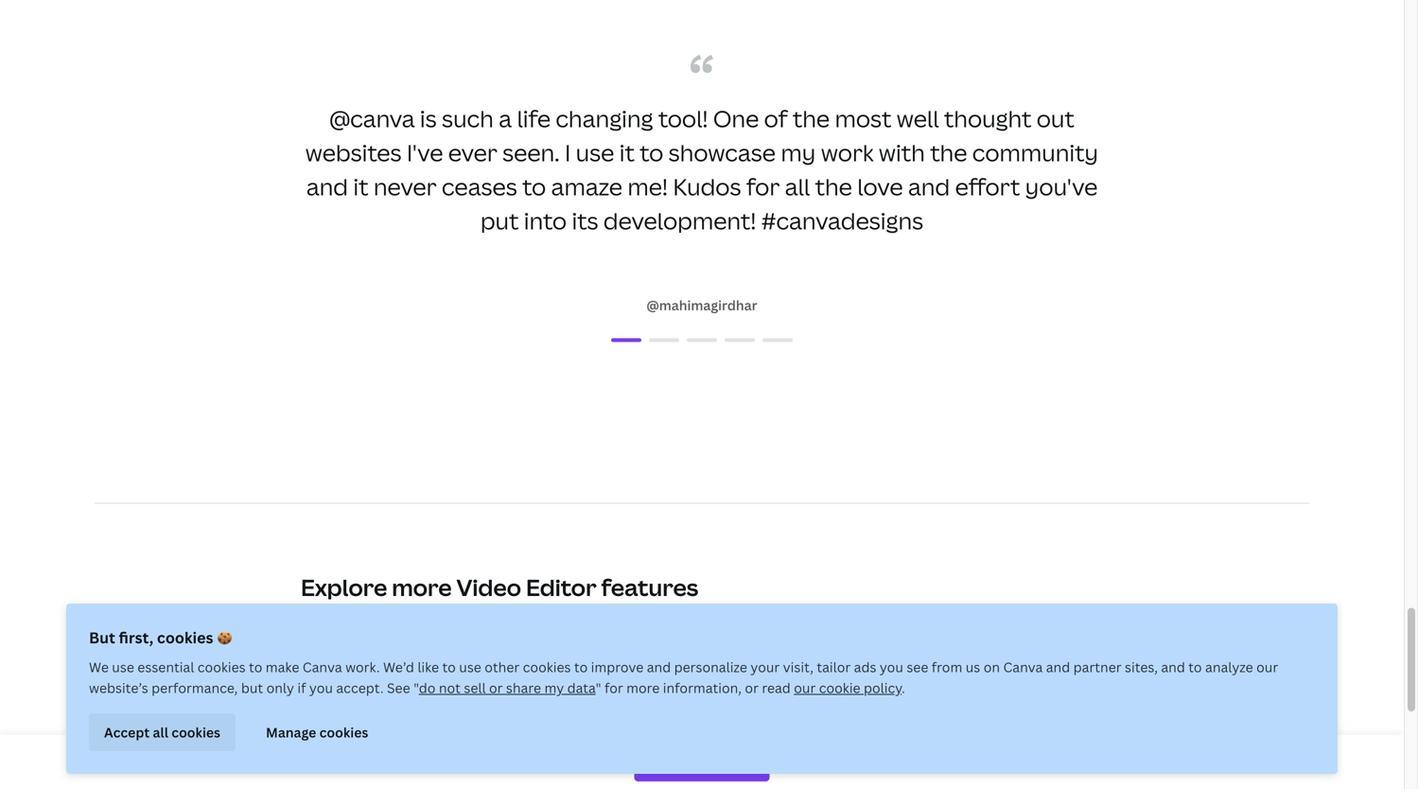 Task type: describe. For each thing, give the bounding box(es) containing it.
its
[[572, 205, 599, 236]]

and left partner
[[1047, 658, 1071, 676]]

photo to video link
[[641, 671, 751, 702]]

work.
[[346, 658, 380, 676]]

you've
[[1026, 171, 1098, 202]]

all inside accept all cookies "button"
[[153, 723, 168, 741]]

information,
[[663, 679, 742, 697]]

do not sell or share my data link
[[419, 679, 596, 697]]

one
[[714, 103, 759, 134]]

to inside gif to mp4 'link'
[[914, 677, 927, 695]]

community
[[973, 137, 1099, 168]]

manage cookies
[[266, 723, 369, 741]]

love
[[858, 171, 903, 202]]

1 or from the left
[[489, 679, 503, 697]]

we use essential cookies to make canva work. we'd like to use other cookies to improve and personalize your visit, tailor ads you see from us on canva and partner sites, and to analyze our website's performance, but only if you accept. see "
[[89, 658, 1279, 697]]

but
[[241, 679, 263, 697]]

and down the websites
[[306, 171, 348, 202]]

read
[[762, 679, 791, 697]]

video inside 'remove audio from video' link
[[581, 677, 618, 695]]

ever
[[448, 137, 498, 168]]

rotate video
[[309, 723, 391, 741]]

0 horizontal spatial more
[[392, 572, 452, 603]]

cookies inside "button"
[[172, 723, 221, 741]]

we'd
[[383, 658, 414, 676]]

manage
[[266, 723, 316, 741]]

essential
[[138, 658, 194, 676]]

your
[[751, 658, 780, 676]]

tailor
[[817, 658, 851, 676]]

website's
[[89, 679, 148, 697]]

remove
[[452, 677, 504, 695]]

to up data
[[574, 658, 588, 676]]

effort
[[956, 171, 1021, 202]]

we
[[89, 658, 109, 676]]

1 vertical spatial you
[[309, 679, 333, 697]]

i
[[565, 137, 571, 168]]

to inside video to mp4 link
[[813, 677, 827, 695]]

of
[[764, 103, 788, 134]]

🍪
[[217, 628, 232, 648]]

seen.
[[503, 137, 560, 168]]

is
[[420, 103, 437, 134]]

such
[[442, 103, 494, 134]]

share
[[506, 679, 541, 697]]

see
[[907, 658, 929, 676]]

do
[[419, 679, 436, 697]]

improve
[[591, 658, 644, 676]]

and up photo
[[647, 658, 671, 676]]

1 horizontal spatial it
[[620, 137, 635, 168]]

free stock videos
[[309, 677, 422, 695]]

most
[[835, 103, 892, 134]]

us
[[966, 658, 981, 676]]

0 horizontal spatial use
[[112, 658, 134, 676]]

free stock videos link
[[301, 671, 429, 702]]

video inside video to mp4 link
[[774, 677, 810, 695]]

my inside @canva is such a life changing tool! one of the most well thought out websites i've ever seen. i use it to showcase my work with the community and it never ceases to amaze me! kudos for all the love and effort you've put into its development! #canvadesigns
[[781, 137, 816, 168]]

from inside we use essential cookies to make canva work. we'd like to use other cookies to improve and personalize your visit, tailor ads you see from us on canva and partner sites, and to analyze our website's performance, but only if you accept. see "
[[932, 658, 963, 676]]

ceases
[[442, 171, 517, 202]]

video inside photo to video link
[[707, 677, 743, 695]]

1 horizontal spatial more
[[627, 679, 660, 697]]

if
[[298, 679, 306, 697]]

our inside we use essential cookies to make canva work. we'd like to use other cookies to improve and personalize your visit, tailor ads you see from us on canva and partner sites, and to analyze our website's performance, but only if you accept. see "
[[1257, 658, 1279, 676]]

changing
[[556, 103, 654, 134]]

use inside @canva is such a life changing tool! one of the most well thought out websites i've ever seen. i use it to showcase my work with the community and it never ceases to amaze me! kudos for all the love and effort you've put into its development! #canvadesigns
[[576, 137, 615, 168]]

with
[[879, 137, 925, 168]]

see
[[387, 679, 410, 697]]

but
[[89, 628, 115, 648]]

all inside @canva is such a life changing tool! one of the most well thought out websites i've ever seen. i use it to showcase my work with the community and it never ceases to amaze me! kudos for all the love and effort you've put into its development! #canvadesigns
[[785, 171, 810, 202]]

2 canva from the left
[[1004, 658, 1043, 676]]

video left editor
[[457, 572, 522, 603]]

sites,
[[1125, 658, 1158, 676]]

development!
[[604, 205, 757, 236]]

our cookie policy link
[[794, 679, 902, 697]]

do not sell or share my data " for more information, or read our cookie policy .
[[419, 679, 906, 697]]

photo to video
[[648, 677, 743, 695]]

manage cookies button
[[251, 714, 384, 752]]

to up the but
[[249, 658, 263, 676]]

analyze
[[1206, 658, 1254, 676]]

life
[[517, 103, 551, 134]]

1 horizontal spatial you
[[880, 658, 904, 676]]

make
[[266, 658, 299, 676]]

only
[[266, 679, 294, 697]]

0 vertical spatial the
[[793, 103, 830, 134]]

1 vertical spatial the
[[931, 137, 968, 168]]

like
[[418, 658, 439, 676]]



Task type: locate. For each thing, give the bounding box(es) containing it.
gif to mp4
[[889, 677, 959, 695]]

use up the remove
[[459, 658, 482, 676]]

#canvadesigns
[[762, 205, 924, 236]]

video down the personalize
[[707, 677, 743, 695]]

more
[[392, 572, 452, 603], [627, 679, 660, 697]]

into
[[524, 205, 567, 236]]

0 horizontal spatial for
[[605, 679, 623, 697]]

1 horizontal spatial use
[[459, 658, 482, 676]]

rotate video link
[[301, 717, 398, 748]]

you up gif at the right bottom of the page
[[880, 658, 904, 676]]

and down with
[[909, 171, 950, 202]]

a
[[499, 103, 512, 134]]

you
[[880, 658, 904, 676], [309, 679, 333, 697]]

remove audio from video
[[452, 677, 618, 695]]

never
[[374, 171, 437, 202]]

my left data
[[545, 679, 564, 697]]

0 vertical spatial our
[[1257, 658, 1279, 676]]

all up #canvadesigns
[[785, 171, 810, 202]]

0 horizontal spatial from
[[547, 677, 578, 695]]

1 horizontal spatial canva
[[1004, 658, 1043, 676]]

to
[[640, 137, 664, 168], [523, 171, 546, 202], [249, 658, 263, 676], [443, 658, 456, 676], [574, 658, 588, 676], [1189, 658, 1203, 676], [690, 677, 704, 695], [813, 677, 827, 695], [914, 677, 927, 695]]

@canva
[[330, 103, 415, 134]]

the up #canvadesigns
[[816, 171, 853, 202]]

explore more video editor features
[[301, 572, 699, 603]]

1 horizontal spatial all
[[785, 171, 810, 202]]

0 vertical spatial from
[[932, 658, 963, 676]]

explore
[[301, 572, 387, 603]]

mp4 inside gif to mp4 'link'
[[930, 677, 959, 695]]

kudos
[[673, 171, 742, 202]]

mp4 down the tailor
[[830, 677, 859, 695]]

cookie
[[819, 679, 861, 697]]

select a quotation tab list
[[305, 329, 1100, 352]]

accept all cookies button
[[89, 714, 236, 752]]

2 vertical spatial the
[[816, 171, 853, 202]]

or right the 'sell'
[[489, 679, 503, 697]]

photo
[[648, 677, 687, 695]]

1 horizontal spatial for
[[747, 171, 780, 202]]

not
[[439, 679, 461, 697]]

1 vertical spatial from
[[547, 677, 578, 695]]

1 mp4 from the left
[[830, 677, 859, 695]]

it up "me!"
[[620, 137, 635, 168]]

out
[[1037, 103, 1075, 134]]

" inside we use essential cookies to make canva work. we'd like to use other cookies to improve and personalize your visit, tailor ads you see from us on canva and partner sites, and to analyze our website's performance, but only if you accept. see "
[[414, 679, 419, 697]]

stock
[[340, 677, 375, 695]]

1 horizontal spatial "
[[596, 679, 602, 697]]

0 horizontal spatial or
[[489, 679, 503, 697]]

for
[[747, 171, 780, 202], [605, 679, 623, 697]]

free
[[309, 677, 337, 695]]

work
[[821, 137, 874, 168]]

0 horizontal spatial it
[[353, 171, 369, 202]]

accept all cookies
[[104, 723, 221, 741]]

well
[[897, 103, 939, 134]]

features
[[602, 572, 699, 603]]

from left us
[[932, 658, 963, 676]]

partner
[[1074, 658, 1122, 676]]

it down the websites
[[353, 171, 369, 202]]

1 horizontal spatial my
[[781, 137, 816, 168]]

0 vertical spatial it
[[620, 137, 635, 168]]

gif to mp4 link
[[882, 671, 967, 702]]

remove audio from video link
[[445, 671, 626, 702]]

the right 'of' on the right of page
[[793, 103, 830, 134]]

for inside @canva is such a life changing tool! one of the most well thought out websites i've ever seen. i use it to showcase my work with the community and it never ceases to amaze me! kudos for all the love and effort you've put into its development! #canvadesigns
[[747, 171, 780, 202]]

" right see
[[414, 679, 419, 697]]

.
[[902, 679, 906, 697]]

0 vertical spatial all
[[785, 171, 810, 202]]

or left read
[[745, 679, 759, 697]]

to down the tailor
[[813, 677, 827, 695]]

accept
[[104, 723, 150, 741]]

all
[[785, 171, 810, 202], [153, 723, 168, 741]]

and right sites,
[[1162, 658, 1186, 676]]

1 vertical spatial our
[[794, 679, 816, 697]]

all right accept
[[153, 723, 168, 741]]

rotate
[[309, 723, 351, 741]]

2 " from the left
[[596, 679, 602, 697]]

to down seen.
[[523, 171, 546, 202]]

thought
[[945, 103, 1032, 134]]

mp4 for gif to mp4
[[930, 677, 959, 695]]

performance,
[[152, 679, 238, 697]]

data
[[568, 679, 596, 697]]

@canva is such a life changing tool! one of the most well thought out websites i've ever seen. i use it to showcase my work with the community and it never ceases to amaze me! kudos for all the love and effort you've put into its development! #canvadesigns
[[306, 103, 1099, 236]]

mp4 right .
[[930, 677, 959, 695]]

gif
[[889, 677, 910, 695]]

for down the improve on the bottom of page
[[605, 679, 623, 697]]

audio
[[507, 677, 544, 695]]

0 horizontal spatial all
[[153, 723, 168, 741]]

use up website's on the left
[[112, 658, 134, 676]]

0 vertical spatial more
[[392, 572, 452, 603]]

i've
[[407, 137, 443, 168]]

mp4 inside video to mp4 link
[[830, 677, 859, 695]]

cookies
[[157, 628, 213, 648], [198, 658, 246, 676], [523, 658, 571, 676], [172, 723, 221, 741], [320, 723, 369, 741]]

our right analyze
[[1257, 658, 1279, 676]]

0 horizontal spatial canva
[[303, 658, 342, 676]]

editor
[[526, 572, 597, 603]]

mp4
[[830, 677, 859, 695], [930, 677, 959, 695]]

video down visit,
[[774, 677, 810, 695]]

our
[[1257, 658, 1279, 676], [794, 679, 816, 697]]

to right .
[[914, 677, 927, 695]]

0 horizontal spatial my
[[545, 679, 564, 697]]

video to mp4
[[774, 677, 859, 695]]

to down the personalize
[[690, 677, 704, 695]]

0 horizontal spatial you
[[309, 679, 333, 697]]

1 " from the left
[[414, 679, 419, 697]]

put
[[481, 205, 519, 236]]

" down the improve on the bottom of page
[[596, 679, 602, 697]]

the down well
[[931, 137, 968, 168]]

amaze
[[551, 171, 623, 202]]

video right rotate
[[354, 723, 391, 741]]

1 vertical spatial for
[[605, 679, 623, 697]]

1 vertical spatial it
[[353, 171, 369, 202]]

first,
[[119, 628, 153, 648]]

websites
[[306, 137, 402, 168]]

cookies inside button
[[320, 723, 369, 741]]

1 horizontal spatial mp4
[[930, 677, 959, 695]]

mp4 for video to mp4
[[830, 677, 859, 695]]

1 canva from the left
[[303, 658, 342, 676]]

my down 'of' on the right of page
[[781, 137, 816, 168]]

but first, cookies 🍪
[[89, 628, 232, 648]]

"
[[414, 679, 419, 697], [596, 679, 602, 697]]

1 horizontal spatial from
[[932, 658, 963, 676]]

to up "me!"
[[640, 137, 664, 168]]

more right explore
[[392, 572, 452, 603]]

2 mp4 from the left
[[930, 677, 959, 695]]

to inside photo to video link
[[690, 677, 704, 695]]

showcase
[[669, 137, 776, 168]]

2 or from the left
[[745, 679, 759, 697]]

you right if
[[309, 679, 333, 697]]

use right i
[[576, 137, 615, 168]]

1 vertical spatial more
[[627, 679, 660, 697]]

or
[[489, 679, 503, 697], [745, 679, 759, 697]]

to right the like
[[443, 658, 456, 676]]

0 vertical spatial for
[[747, 171, 780, 202]]

0 horizontal spatial our
[[794, 679, 816, 697]]

1 horizontal spatial our
[[1257, 658, 1279, 676]]

other
[[485, 658, 520, 676]]

on
[[984, 658, 1000, 676]]

0 vertical spatial my
[[781, 137, 816, 168]]

accept.
[[336, 679, 384, 697]]

0 horizontal spatial mp4
[[830, 677, 859, 695]]

and
[[306, 171, 348, 202], [909, 171, 950, 202], [647, 658, 671, 676], [1047, 658, 1071, 676], [1162, 658, 1186, 676]]

personalize
[[674, 658, 748, 676]]

from inside 'remove audio from video' link
[[547, 677, 578, 695]]

to left analyze
[[1189, 658, 1203, 676]]

1 vertical spatial all
[[153, 723, 168, 741]]

video
[[457, 572, 522, 603], [581, 677, 618, 695], [707, 677, 743, 695], [774, 677, 810, 695], [354, 723, 391, 741]]

1 vertical spatial my
[[545, 679, 564, 697]]

canva up free
[[303, 658, 342, 676]]

from right audio
[[547, 677, 578, 695]]

more down the improve on the bottom of page
[[627, 679, 660, 697]]

me!
[[628, 171, 668, 202]]

for down showcase
[[747, 171, 780, 202]]

our down visit,
[[794, 679, 816, 697]]

quotation mark image
[[691, 54, 714, 73]]

canva right on
[[1004, 658, 1043, 676]]

@mahimagirdhar
[[647, 296, 758, 314]]

video inside rotate video link
[[354, 723, 391, 741]]

use
[[576, 137, 615, 168], [112, 658, 134, 676], [459, 658, 482, 676]]

video down the improve on the bottom of page
[[581, 677, 618, 695]]

0 vertical spatial you
[[880, 658, 904, 676]]

0 horizontal spatial "
[[414, 679, 419, 697]]

it
[[620, 137, 635, 168], [353, 171, 369, 202]]

the
[[793, 103, 830, 134], [931, 137, 968, 168], [816, 171, 853, 202]]

sell
[[464, 679, 486, 697]]

1 horizontal spatial or
[[745, 679, 759, 697]]

tool!
[[659, 103, 708, 134]]

2 horizontal spatial use
[[576, 137, 615, 168]]

policy
[[864, 679, 902, 697]]

video to mp4 link
[[766, 671, 866, 702]]



Task type: vqa. For each thing, say whether or not it's contained in the screenshot.
Cards
no



